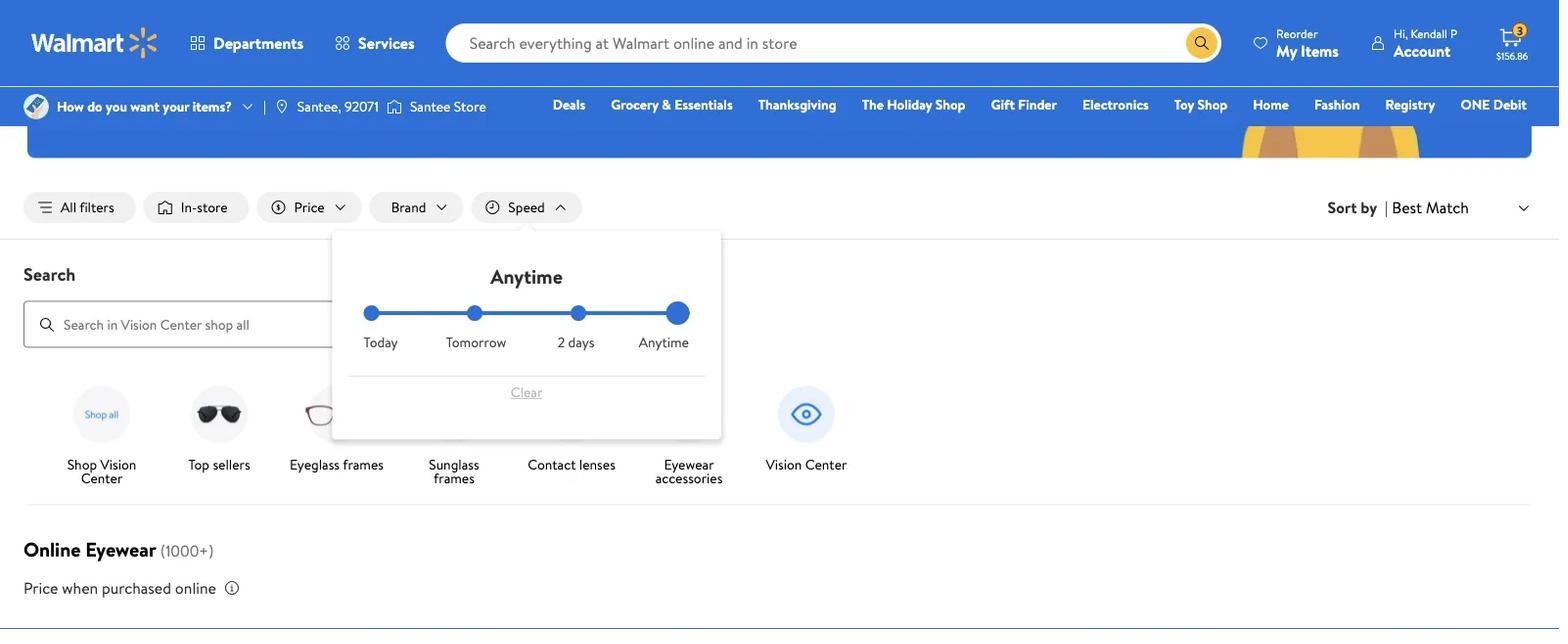 Task type: describe. For each thing, give the bounding box(es) containing it.
filters
[[79, 198, 114, 217]]

more.
[[821, 59, 865, 83]]

search search field containing search
[[0, 262, 1560, 348]]

santee, 92071
[[297, 97, 379, 116]]

departments button
[[174, 20, 319, 67]]

search image
[[39, 317, 55, 333]]

best match button
[[1389, 195, 1536, 221]]

2
[[558, 333, 565, 352]]

clear button
[[364, 377, 690, 408]]

electronics link
[[1074, 94, 1158, 115]]

eyeglass frames image
[[302, 380, 372, 450]]

Search in Vision Center shop all search field
[[23, 301, 615, 348]]

want
[[130, 97, 160, 116]]

the holiday shop
[[862, 95, 966, 114]]

thanksgiving
[[759, 95, 837, 114]]

accessories
[[656, 469, 723, 488]]

registry link
[[1377, 94, 1445, 115]]

online eyewear (1000+)
[[23, 536, 214, 563]]

all filters button
[[23, 192, 136, 223]]

santee
[[410, 97, 451, 116]]

online
[[175, 577, 216, 599]]

when
[[62, 577, 98, 599]]

one debit walmart+
[[1461, 95, 1527, 141]]

center down vision center image
[[806, 455, 847, 474]]

best match
[[1393, 197, 1470, 218]]

departments
[[213, 32, 304, 54]]

the
[[862, 95, 884, 114]]

price button
[[257, 192, 362, 223]]

shop vision center image
[[67, 380, 137, 450]]

sunglass frames link
[[403, 380, 505, 489]]

speed button
[[471, 192, 582, 223]]

electronics
[[1083, 95, 1149, 114]]

search
[[23, 262, 76, 286]]

home link
[[1245, 94, 1298, 115]]

registry
[[1386, 95, 1436, 114]]

hi,
[[1394, 25, 1409, 42]]

shop inside 'link'
[[1198, 95, 1228, 114]]

eyeglass frames
[[290, 455, 384, 474]]

 image for santee, 92071
[[274, 99, 290, 115]]

debit
[[1494, 95, 1527, 114]]

how
[[57, 97, 84, 116]]

santee,
[[297, 97, 341, 116]]

my
[[1277, 40, 1298, 61]]

sunglass
[[429, 455, 479, 474]]

p
[[1451, 25, 1458, 42]]

home
[[1254, 95, 1290, 114]]

clear
[[511, 383, 543, 402]]

how fast do you want your order? option group
[[364, 306, 690, 352]]

fashion link
[[1306, 94, 1369, 115]]

best
[[1393, 197, 1423, 218]]

grocery & essentials link
[[602, 94, 742, 115]]

2 days
[[558, 333, 595, 352]]

the holiday shop link
[[853, 94, 975, 115]]

santee store
[[410, 97, 486, 116]]

 image for how do you want your items?
[[23, 94, 49, 119]]

shop vision center
[[67, 455, 136, 488]]

store
[[454, 97, 486, 116]]

eyeglass frames link
[[286, 380, 388, 475]]

one debit link
[[1452, 94, 1536, 115]]

shop inside shop vision center
[[67, 455, 97, 474]]

0 vertical spatial search search field
[[446, 23, 1222, 63]]

deals link
[[544, 94, 595, 115]]

one
[[1461, 95, 1491, 114]]

1 vertical spatial eyewear
[[85, 536, 156, 563]]

toy
[[1175, 95, 1195, 114]]

eyeglass
[[290, 455, 340, 474]]

purchased
[[102, 577, 171, 599]]

in-
[[181, 198, 197, 217]]

Today radio
[[364, 306, 379, 321]]

center for walmart
[[839, 15, 934, 59]]

center for shop
[[81, 469, 123, 488]]

services button
[[319, 20, 430, 67]]

contact
[[528, 455, 576, 474]]

sunglass frames image
[[419, 380, 490, 450]]

92071
[[345, 97, 379, 116]]

Anytime radio
[[674, 306, 690, 321]]

vision for walmart
[[748, 15, 832, 59]]

eyewear accessories
[[656, 455, 723, 488]]

vision center image
[[772, 380, 842, 450]]

brand button
[[370, 192, 463, 223]]

$156.86
[[1497, 49, 1529, 62]]

you
[[106, 97, 127, 116]]

gift
[[991, 95, 1015, 114]]

price when purchased online
[[23, 577, 216, 599]]

reorder
[[1277, 25, 1318, 42]]

gift finder link
[[983, 94, 1066, 115]]

holiday
[[887, 95, 933, 114]]

walmart image
[[31, 27, 159, 59]]

& inside walmart vision center shop eyewear & more.
[[805, 59, 817, 83]]

all
[[61, 198, 76, 217]]

walmart
[[626, 15, 740, 59]]

walmart vision center. shop eyewear and more. image
[[27, 0, 1532, 158]]



Task type: vqa. For each thing, say whether or not it's contained in the screenshot.
Deals link
yes



Task type: locate. For each thing, give the bounding box(es) containing it.
center up the at top right
[[839, 15, 934, 59]]

|
[[263, 97, 266, 116], [1386, 197, 1389, 218]]

0 vertical spatial eyewear
[[664, 455, 714, 474]]

shop vision center link
[[51, 380, 153, 489]]

search icon image
[[1195, 35, 1210, 51]]

price for price when purchased online
[[23, 577, 58, 599]]

0 horizontal spatial &
[[662, 95, 672, 114]]

eyewear up price when purchased online
[[85, 536, 156, 563]]

center inside walmart vision center shop eyewear & more.
[[839, 15, 934, 59]]

eyewear
[[664, 455, 714, 474], [85, 536, 156, 563]]

store
[[197, 198, 228, 217]]

contact lenses
[[528, 455, 616, 474]]

brand
[[391, 198, 426, 217]]

None range field
[[364, 311, 690, 315]]

price inside dropdown button
[[294, 198, 325, 217]]

1 vertical spatial anytime
[[639, 333, 689, 352]]

 image right 92071
[[387, 97, 402, 117]]

kendall
[[1411, 25, 1448, 42]]

all filters
[[61, 198, 114, 217]]

center down shop vision center image
[[81, 469, 123, 488]]

today
[[364, 333, 398, 352]]

speed
[[509, 198, 545, 217]]

lenses
[[579, 455, 616, 474]]

vision inside shop vision center
[[100, 455, 136, 474]]

1 horizontal spatial anytime
[[639, 333, 689, 352]]

& right the grocery
[[662, 95, 672, 114]]

center inside shop vision center
[[81, 469, 123, 488]]

frames inside 'link'
[[343, 455, 384, 474]]

price left when
[[23, 577, 58, 599]]

price for price
[[294, 198, 325, 217]]

walmart+ link
[[1460, 121, 1536, 142]]

in-store
[[181, 198, 228, 217]]

0 horizontal spatial price
[[23, 577, 58, 599]]

top sellers
[[188, 455, 250, 474]]

1 vertical spatial search search field
[[0, 262, 1560, 348]]

fashion
[[1315, 95, 1360, 114]]

1 horizontal spatial eyewear
[[664, 455, 714, 474]]

2 horizontal spatial  image
[[387, 97, 402, 117]]

vision for shop
[[100, 455, 136, 474]]

| right items? on the top left
[[263, 97, 266, 116]]

in-store button
[[144, 192, 249, 223]]

0 vertical spatial |
[[263, 97, 266, 116]]

contact lenses image
[[537, 380, 607, 450]]

services
[[358, 32, 415, 54]]

eyewear accessories link
[[638, 380, 740, 489]]

None radio
[[571, 306, 586, 321]]

do
[[87, 97, 103, 116]]

walmart+
[[1469, 122, 1527, 141]]

Search search field
[[446, 23, 1222, 63], [0, 262, 1560, 348]]

anytime down anytime radio
[[639, 333, 689, 352]]

anytime up the how fast do you want your order? option group
[[491, 262, 563, 290]]

sunglass frames
[[429, 455, 479, 488]]

shop right toy
[[1198, 95, 1228, 114]]

frames
[[343, 455, 384, 474], [434, 469, 475, 488]]

essentials
[[675, 95, 733, 114]]

eyewear accessories image
[[654, 380, 725, 450]]

| right by
[[1386, 197, 1389, 218]]

frames for sunglass frames
[[434, 469, 475, 488]]

none radio inside the how fast do you want your order? option group
[[571, 306, 586, 321]]

thanksgiving link
[[750, 94, 846, 115]]

top sellers image
[[184, 380, 255, 450]]

items
[[1301, 40, 1339, 61]]

eyewear down eyewear accessories image
[[664, 455, 714, 474]]

online
[[23, 536, 81, 563]]

shop
[[695, 59, 733, 83], [936, 95, 966, 114], [1198, 95, 1228, 114], [67, 455, 97, 474]]

1 vertical spatial |
[[1386, 197, 1389, 218]]

toy shop link
[[1166, 94, 1237, 115]]

price
[[294, 198, 325, 217], [23, 577, 58, 599]]

1 vertical spatial price
[[23, 577, 58, 599]]

vision inside walmart vision center shop eyewear & more.
[[748, 15, 832, 59]]

1 horizontal spatial &
[[805, 59, 817, 83]]

 image left the "how"
[[23, 94, 49, 119]]

0 vertical spatial &
[[805, 59, 817, 83]]

gift finder
[[991, 95, 1057, 114]]

1 vertical spatial &
[[662, 95, 672, 114]]

items?
[[193, 97, 232, 116]]

0 vertical spatial anytime
[[491, 262, 563, 290]]

eyewear inside 'eyewear accessories'
[[664, 455, 714, 474]]

0 horizontal spatial eyewear
[[85, 536, 156, 563]]

sort
[[1328, 197, 1358, 218]]

0 horizontal spatial anytime
[[491, 262, 563, 290]]

1 horizontal spatial  image
[[274, 99, 290, 115]]

anytime inside the how fast do you want your order? option group
[[639, 333, 689, 352]]

shop inside walmart vision center shop eyewear & more.
[[695, 59, 733, 83]]

& left more.
[[805, 59, 817, 83]]

contact lenses link
[[521, 380, 623, 475]]

1 horizontal spatial |
[[1386, 197, 1389, 218]]

frames down sunglass frames image
[[434, 469, 475, 488]]

&
[[805, 59, 817, 83], [662, 95, 672, 114]]

by
[[1361, 197, 1378, 218]]

| inside "sort and filter section" element
[[1386, 197, 1389, 218]]

Walmart Site-Wide search field
[[446, 23, 1222, 63]]

account
[[1394, 40, 1451, 61]]

sort by |
[[1328, 197, 1389, 218]]

finder
[[1019, 95, 1057, 114]]

hi, kendall p account
[[1394, 25, 1458, 61]]

vision center link
[[756, 380, 858, 475]]

vision center
[[766, 455, 847, 474]]

0 horizontal spatial frames
[[343, 455, 384, 474]]

sellers
[[213, 455, 250, 474]]

 image left santee,
[[274, 99, 290, 115]]

0 vertical spatial price
[[294, 198, 325, 217]]

1 horizontal spatial price
[[294, 198, 325, 217]]

3
[[1518, 22, 1524, 39]]

grocery
[[611, 95, 659, 114]]

0 horizontal spatial |
[[263, 97, 266, 116]]

price right store
[[294, 198, 325, 217]]

sort and filter section element
[[0, 176, 1560, 239]]

toy shop
[[1175, 95, 1228, 114]]

center
[[839, 15, 934, 59], [806, 455, 847, 474], [81, 469, 123, 488]]

0 horizontal spatial  image
[[23, 94, 49, 119]]

deals
[[553, 95, 586, 114]]

 image
[[23, 94, 49, 119], [387, 97, 402, 117], [274, 99, 290, 115]]

 image for santee store
[[387, 97, 402, 117]]

frames right "eyeglass"
[[343, 455, 384, 474]]

reorder my items
[[1277, 25, 1339, 61]]

1 horizontal spatial frames
[[434, 469, 475, 488]]

your
[[163, 97, 189, 116]]

frames for eyeglass frames
[[343, 455, 384, 474]]

eyewear
[[738, 59, 801, 83]]

(1000+)
[[160, 540, 214, 562]]

frames inside the sunglass frames
[[434, 469, 475, 488]]

top
[[188, 455, 210, 474]]

top sellers link
[[168, 380, 270, 475]]

shop up essentials
[[695, 59, 733, 83]]

shop right holiday
[[936, 95, 966, 114]]

walmart vision center shop eyewear & more.
[[626, 15, 934, 83]]

Tomorrow radio
[[467, 306, 483, 321]]

how do you want your items?
[[57, 97, 232, 116]]

tomorrow
[[446, 333, 506, 352]]

legal information image
[[224, 580, 240, 596]]

shop down shop vision center image
[[67, 455, 97, 474]]



